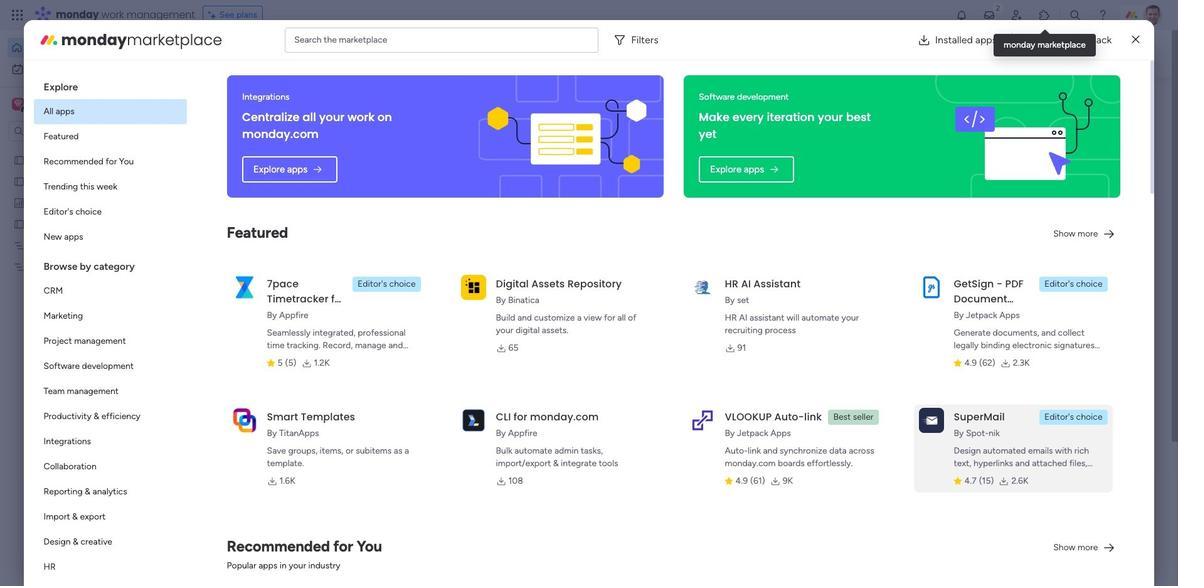 Task type: vqa. For each thing, say whether or not it's contained in the screenshot.
field
no



Task type: locate. For each thing, give the bounding box(es) containing it.
dapulse x slim image
[[1103, 91, 1118, 106]]

0 vertical spatial public board image
[[13, 154, 25, 166]]

workspace selection element
[[12, 97, 105, 113]]

public board image
[[247, 229, 261, 243]]

1 horizontal spatial banner logo image
[[943, 75, 1106, 198]]

update feed image
[[984, 9, 996, 21]]

heading
[[34, 70, 187, 99], [34, 250, 187, 279]]

1 vertical spatial public board image
[[13, 175, 25, 187]]

1 vertical spatial heading
[[34, 250, 187, 279]]

close recently visited image
[[232, 102, 247, 117]]

monday marketplace image
[[1039, 9, 1051, 21]]

2 heading from the top
[[34, 250, 187, 279]]

2 vertical spatial public board image
[[13, 218, 25, 230]]

0 horizontal spatial banner logo image
[[486, 75, 649, 198]]

3 public board image from the top
[[13, 218, 25, 230]]

app logo image
[[232, 275, 257, 300], [461, 275, 486, 300], [690, 275, 715, 300], [919, 275, 944, 300], [232, 408, 257, 433], [461, 408, 486, 433], [690, 408, 715, 433], [919, 408, 944, 433]]

select product image
[[11, 9, 24, 21]]

check circle image
[[953, 118, 961, 127]]

v2 user feedback image
[[944, 47, 954, 61]]

dapulse x slim image
[[1133, 32, 1140, 47]]

v2 bolt switch image
[[1042, 47, 1049, 61]]

component image
[[247, 403, 259, 414]]

check circle image
[[953, 134, 961, 143]]

option
[[8, 38, 153, 58], [8, 59, 153, 79], [34, 99, 187, 124], [34, 124, 187, 149], [0, 148, 160, 151], [34, 149, 187, 174], [34, 174, 187, 200], [34, 200, 187, 225], [34, 225, 187, 250], [34, 279, 187, 304], [34, 304, 187, 329], [34, 329, 187, 354], [34, 354, 187, 379], [34, 379, 187, 404], [34, 404, 187, 429], [34, 429, 187, 454], [34, 454, 187, 480], [34, 480, 187, 505], [34, 505, 187, 530], [34, 530, 187, 555], [34, 555, 187, 580]]

quick search results list box
[[232, 117, 904, 437]]

2 banner logo image from the left
[[943, 75, 1106, 198]]

1 public board image from the top
[[13, 154, 25, 166]]

public board image
[[13, 154, 25, 166], [13, 175, 25, 187], [13, 218, 25, 230]]

banner logo image
[[486, 75, 649, 198], [943, 75, 1106, 198]]

see plans image
[[208, 8, 219, 22]]

getting started element
[[934, 457, 1122, 508]]

1 banner logo image from the left
[[486, 75, 649, 198]]

monday marketplace image
[[39, 30, 59, 50]]

0 vertical spatial heading
[[34, 70, 187, 99]]

list box
[[34, 70, 187, 586], [0, 147, 160, 447]]



Task type: describe. For each thing, give the bounding box(es) containing it.
workspace image
[[14, 97, 22, 111]]

Search in workspace field
[[26, 124, 105, 138]]

1 heading from the top
[[34, 70, 187, 99]]

2 public board image from the top
[[13, 175, 25, 187]]

invite members image
[[1011, 9, 1024, 21]]

notifications image
[[956, 9, 968, 21]]

2 image
[[993, 1, 1004, 15]]

help image
[[1097, 9, 1110, 21]]

workspace image
[[12, 97, 24, 111]]

terry turtle image
[[261, 562, 286, 586]]

templates image image
[[945, 252, 1111, 339]]

search everything image
[[1069, 9, 1082, 21]]

public dashboard image
[[13, 196, 25, 208]]

terry turtle image
[[1144, 5, 1164, 25]]



